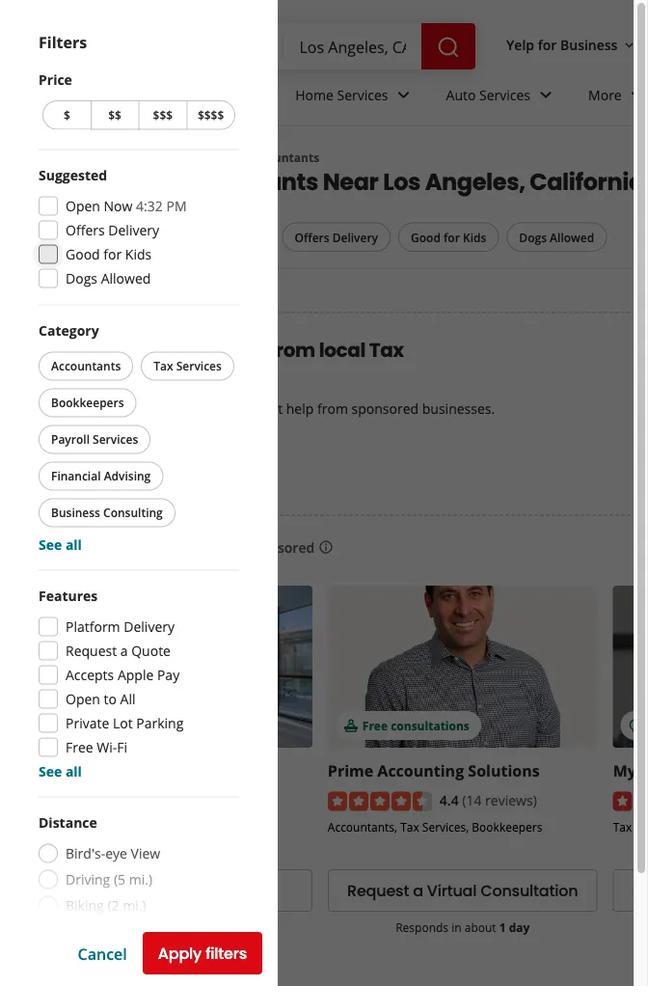 Task type: locate. For each thing, give the bounding box(es) containing it.
0 horizontal spatial good
[[66, 245, 100, 264]]

0 vertical spatial payroll
[[51, 432, 90, 448]]

24 chevron down v2 image
[[535, 83, 558, 107], [626, 83, 649, 107]]

see all button for features
[[39, 763, 82, 781]]

16 deal v2 image
[[58, 719, 73, 734]]

1 open from the top
[[66, 197, 100, 215]]

services, down the 4.4
[[423, 820, 470, 836]]

reviews) down solutions
[[486, 791, 538, 810]]

services,
[[423, 820, 470, 836], [187, 822, 234, 838], [42, 839, 89, 855]]

0 vertical spatial see all
[[39, 536, 82, 554]]

1 vertical spatial allowed
[[101, 269, 151, 288]]

1 horizontal spatial a
[[413, 881, 424, 903]]

financial down payroll services button on the top left
[[51, 468, 101, 484]]

0 vertical spatial all
[[66, 536, 82, 554]]

1 vertical spatial about
[[465, 921, 497, 936]]

tax down 4.6
[[165, 822, 184, 838]]

24 chevron down v2 image inside auto services link
[[535, 83, 558, 107]]

services for professional services
[[169, 150, 216, 166]]

all down 'business consulting' button
[[66, 536, 82, 554]]

dogs allowed down california
[[520, 229, 595, 245]]

all left &
[[66, 763, 82, 781]]

16 info v2 image down apply filters
[[186, 975, 201, 987]]

good down los
[[411, 229, 441, 245]]

bookkeepers inside button
[[51, 395, 124, 411]]

kids inside button
[[464, 229, 487, 245]]

open up private
[[66, 690, 100, 709]]

0 vertical spatial good
[[411, 229, 441, 245]]

tax for tax services, payroll services, financial advising
[[165, 822, 184, 838]]

payroll down tell
[[51, 432, 90, 448]]

yelp up auto services link at the top right of page
[[507, 35, 535, 54]]

1 vertical spatial open
[[66, 690, 100, 709]]

all
[[78, 229, 92, 245], [120, 690, 136, 709]]

24 chevron down v2 image down yelp for business
[[535, 83, 558, 107]]

2 vertical spatial group
[[39, 587, 239, 782]]

from left local
[[269, 337, 316, 364]]

top
[[39, 166, 82, 198]]

filters
[[39, 32, 87, 53]]

all button
[[42, 223, 105, 253]]

24 chevron down v2 image for more
[[626, 83, 649, 107]]

1 vertical spatial advising
[[143, 839, 188, 855]]

1 vertical spatial bookkeepers
[[473, 820, 543, 836]]

2 see all button from the top
[[39, 763, 82, 781]]

1 all from the top
[[66, 536, 82, 554]]

request
[[66, 642, 117, 661], [348, 881, 410, 903]]

yelp
[[507, 35, 535, 54], [39, 150, 64, 166]]

all right 16 filter v2 icon
[[78, 229, 92, 245]]

accountants up bookkeepers button on the left
[[51, 358, 121, 374]]

1 horizontal spatial request
[[348, 881, 410, 903]]

16 free consultations v2 image
[[344, 719, 359, 734]]

$$$ button
[[139, 100, 187, 130]]

for down angeles,
[[444, 229, 461, 245]]

accepts apple pay
[[66, 666, 180, 685]]

group
[[39, 166, 239, 289], [35, 321, 239, 555], [39, 587, 239, 782]]

mi.) right the '(1'
[[134, 923, 158, 942]]

request a quote
[[66, 642, 171, 661]]

1 horizontal spatial offers
[[295, 229, 330, 245]]

1 horizontal spatial yelp
[[507, 35, 535, 54]]

0 horizontal spatial bookkeepers
[[51, 395, 124, 411]]

services, down '16 verified v2' icon at the left
[[42, 839, 89, 855]]

0 vertical spatial all
[[78, 229, 92, 245]]

0 horizontal spatial yelp
[[39, 150, 64, 166]]

1 horizontal spatial payroll
[[237, 822, 274, 838]]

0 vertical spatial a
[[121, 642, 128, 661]]

see all button left &
[[39, 763, 82, 781]]

for left you
[[171, 534, 198, 561]]

services down us in the top left of the page
[[93, 432, 138, 448]]

mi.) right (2
[[123, 897, 146, 916]]

0 vertical spatial allowed
[[551, 229, 595, 245]]

1 horizontal spatial reviews)
[[486, 791, 538, 810]]

financial advising
[[51, 468, 151, 484]]

free left price on the top left of page
[[71, 337, 113, 364]]

delivery inside offers delivery button
[[333, 229, 379, 245]]

bookkeepers down the accountants button
[[51, 395, 124, 411]]

1 vertical spatial kids
[[125, 245, 152, 264]]

0 vertical spatial open
[[66, 197, 100, 215]]

from right help
[[318, 399, 349, 417]]

1 horizontal spatial dogs allowed
[[520, 229, 595, 245]]

0 horizontal spatial about
[[115, 399, 152, 417]]

$ button
[[42, 100, 91, 130]]

reviews) for prime accounting solutions
[[486, 791, 538, 810]]

jarrar
[[42, 761, 87, 782]]

offers down top 10 best accountants near los angeles, california
[[295, 229, 330, 245]]

option group
[[39, 814, 239, 971]]

0 horizontal spatial a
[[121, 642, 128, 661]]

blocks
[[121, 949, 161, 968]]

offers delivery down top 10 best accountants near los angeles, california
[[295, 229, 379, 245]]

view right (2
[[124, 881, 160, 903]]

(14
[[463, 791, 482, 810]]

parking
[[136, 715, 184, 733]]

for up fi
[[107, 718, 124, 734]]

1 vertical spatial view
[[124, 881, 160, 903]]

business up special at the left
[[51, 505, 100, 521]]

1 horizontal spatial 24 chevron down v2 image
[[626, 83, 649, 107]]

24 chevron down v2 image
[[393, 83, 416, 107]]

tax left ser
[[614, 820, 633, 836]]

2 vertical spatial free
[[66, 739, 93, 757]]

1 vertical spatial see
[[39, 763, 62, 781]]

yelp for yelp
[[39, 150, 64, 166]]

0 vertical spatial dogs allowed
[[520, 229, 595, 245]]

bookkeepers
[[51, 395, 124, 411], [473, 820, 543, 836]]

accountants
[[247, 150, 320, 166], [169, 166, 319, 198], [51, 358, 121, 374]]

tax inside tax services, payroll services, financial advising
[[165, 822, 184, 838]]

services right auto
[[480, 86, 531, 104]]

offers
[[66, 221, 105, 239], [295, 229, 330, 245]]

0 horizontal spatial services,
[[42, 839, 89, 855]]

allowed down all button on the top of page
[[101, 269, 151, 288]]

financial down verified license at bottom
[[92, 839, 140, 855]]

1 vertical spatial from
[[318, 399, 349, 417]]

2 vertical spatial mi.)
[[134, 923, 158, 942]]

see all for features
[[39, 763, 82, 781]]

virtual
[[428, 881, 477, 903]]

tax inside button
[[154, 358, 173, 374]]

view business link
[[42, 870, 313, 913]]

0 vertical spatial about
[[115, 399, 152, 417]]

services down $$$$
[[169, 150, 216, 166]]

1 horizontal spatial 16 info v2 image
[[319, 540, 334, 555]]

mi.) for driving (5 mi.)
[[129, 871, 153, 889]]

2 24 chevron down v2 image from the left
[[626, 83, 649, 107]]

cancel button
[[78, 944, 127, 965]]

a inside button
[[413, 881, 424, 903]]

solutions
[[469, 761, 540, 782]]

a
[[121, 642, 128, 661], [413, 881, 424, 903]]

request for request a virtual consultation
[[348, 881, 410, 903]]

0 vertical spatial see
[[39, 536, 62, 554]]

0 vertical spatial request
[[66, 642, 117, 661]]

1 vertical spatial payroll
[[237, 822, 274, 838]]

tax ser
[[614, 820, 649, 836]]

1 horizontal spatial from
[[318, 399, 349, 417]]

open
[[66, 197, 100, 215], [66, 690, 100, 709]]

now
[[104, 197, 133, 215]]

0 horizontal spatial reviews)
[[200, 791, 252, 810]]

good for kids down angeles,
[[411, 229, 487, 245]]

walking
[[66, 923, 115, 942]]

0 horizontal spatial request
[[66, 642, 117, 661]]

local
[[319, 337, 366, 364]]

(21
[[177, 791, 197, 810]]

accountants inside button
[[51, 358, 121, 374]]

see all left &
[[39, 763, 82, 781]]

0 vertical spatial free
[[71, 337, 113, 364]]

1 vertical spatial free
[[363, 718, 388, 734]]

more link
[[574, 70, 649, 126]]

24 chevron down v2 image right more
[[626, 83, 649, 107]]

1 horizontal spatial offers delivery
[[295, 229, 379, 245]]

filters group
[[39, 223, 612, 253]]

open down the suggested
[[66, 197, 100, 215]]

kids
[[464, 229, 487, 245], [125, 245, 152, 264]]

2 see all from the top
[[39, 763, 82, 781]]

1 horizontal spatial good
[[411, 229, 441, 245]]

request inside button
[[348, 881, 410, 903]]

1 vertical spatial yelp
[[39, 150, 64, 166]]

re button
[[614, 870, 649, 913]]

0 vertical spatial group
[[39, 166, 239, 289]]

services up project at the left top
[[176, 358, 222, 374]]

1 see all button from the top
[[39, 536, 82, 554]]

0 horizontal spatial payroll
[[51, 432, 90, 448]]

0 horizontal spatial dogs allowed
[[66, 269, 151, 288]]

business
[[561, 35, 618, 54], [51, 505, 100, 521]]

0 horizontal spatial business
[[51, 505, 100, 521]]

home
[[296, 86, 334, 104]]

$$$
[[153, 107, 173, 123]]

cpas
[[192, 761, 230, 782]]

1 24 chevron down v2 image from the left
[[535, 83, 558, 107]]

professional services
[[94, 150, 216, 166]]

0 horizontal spatial from
[[269, 337, 316, 364]]

1 horizontal spatial good for kids
[[411, 229, 487, 245]]

features
[[39, 587, 98, 606]]

see up features
[[39, 536, 62, 554]]

see all up features
[[39, 536, 82, 554]]

see all button up features
[[39, 536, 82, 554]]

free right 16 free consultations v2 image
[[363, 718, 388, 734]]

all inside button
[[78, 229, 92, 245]]

dogs down all button on the top of page
[[66, 269, 98, 288]]

16 info v2 image
[[319, 540, 334, 555], [186, 975, 201, 987]]

see left &
[[39, 763, 62, 781]]

0 horizontal spatial 16 info v2 image
[[186, 975, 201, 987]]

1 horizontal spatial kids
[[464, 229, 487, 245]]

free down $100
[[66, 739, 93, 757]]

dogs down california
[[520, 229, 548, 245]]

1 vertical spatial all
[[120, 690, 136, 709]]

1 horizontal spatial allowed
[[551, 229, 595, 245]]

2 all from the top
[[66, 763, 82, 781]]

1 vertical spatial see all button
[[39, 763, 82, 781]]

yelp up the suggested
[[39, 150, 64, 166]]

all right the to
[[120, 690, 136, 709]]

24 chevron down v2 image inside more link
[[626, 83, 649, 107]]

about right us in the top left of the page
[[115, 399, 152, 417]]

kids down angeles,
[[464, 229, 487, 245]]

1 vertical spatial dogs allowed
[[66, 269, 151, 288]]

biking (2 mi.)
[[66, 897, 146, 916]]

allowed down california
[[551, 229, 595, 245]]

see for category
[[39, 536, 62, 554]]

reviews) down 'cpas'
[[200, 791, 252, 810]]

see all for category
[[39, 536, 82, 554]]

view down "license"
[[131, 845, 161, 863]]

platform delivery
[[66, 618, 175, 636]]

price
[[116, 337, 165, 364]]

1 vertical spatial dogs
[[66, 269, 98, 288]]

services
[[338, 86, 389, 104], [480, 86, 531, 104], [169, 150, 216, 166], [176, 358, 222, 374], [93, 432, 138, 448]]

16 verified v2 image
[[42, 822, 58, 837]]

2 reviews) from the left
[[486, 791, 538, 810]]

accountants button
[[39, 352, 133, 381]]

0 horizontal spatial all
[[78, 229, 92, 245]]

16 free estimates v2 image
[[629, 719, 645, 734]]

0 vertical spatial good for kids
[[411, 229, 487, 245]]

2 open from the top
[[66, 690, 100, 709]]

2 see from the top
[[39, 763, 62, 781]]

offers down now
[[66, 221, 105, 239]]

1 vertical spatial see all
[[39, 763, 82, 781]]

0 vertical spatial mi.)
[[129, 871, 153, 889]]

free inside the free price estimates from local tax professionals tell us about your project and get help from sponsored businesses.
[[71, 337, 113, 364]]

angeles,
[[426, 166, 526, 198]]

for down now
[[104, 245, 122, 264]]

re
[[633, 881, 649, 903]]

0 horizontal spatial allowed
[[101, 269, 151, 288]]

lot
[[113, 715, 133, 733]]

1 vertical spatial mi.)
[[123, 897, 146, 916]]

free wi-fi
[[66, 739, 128, 757]]

bookkeepers down '4.4 (14 reviews)' on the bottom right of the page
[[473, 820, 543, 836]]

consultations
[[391, 718, 470, 734]]

all for category
[[66, 536, 82, 554]]

0 vertical spatial bookkeepers
[[51, 395, 124, 411]]

prime
[[328, 761, 374, 782]]

request a virtual consultation
[[348, 881, 579, 903]]

business consulting button
[[39, 499, 176, 528]]

0 horizontal spatial good for kids
[[66, 245, 152, 264]]

services left 24 chevron down v2 image
[[338, 86, 389, 104]]

offers delivery
[[66, 221, 159, 239], [295, 229, 379, 245]]

0 horizontal spatial 24 chevron down v2 image
[[535, 83, 558, 107]]

0 vertical spatial advising
[[104, 468, 151, 484]]

1 see from the top
[[39, 536, 62, 554]]

accountants down home
[[247, 150, 320, 166]]

1 vertical spatial group
[[35, 321, 239, 555]]

yelp inside button
[[507, 35, 535, 54]]

0 vertical spatial business
[[561, 35, 618, 54]]

for up auto services link at the top right of page
[[539, 35, 558, 54]]

good for kids
[[411, 229, 487, 245], [66, 245, 152, 264]]

dogs allowed down all button on the top of page
[[66, 269, 151, 288]]

0 vertical spatial kids
[[464, 229, 487, 245]]

fi
[[117, 739, 128, 757]]

delivery down near
[[333, 229, 379, 245]]

16 info v2 image right sponsored
[[319, 540, 334, 555]]

4.4
[[440, 791, 459, 810]]

1 reviews) from the left
[[200, 791, 252, 810]]

a up accepts apple pay on the left of the page
[[121, 642, 128, 661]]

mi.) right the (5
[[129, 871, 153, 889]]

request up responds
[[348, 881, 410, 903]]

1 horizontal spatial dogs
[[520, 229, 548, 245]]

16 chevron down v2 image
[[622, 37, 638, 53]]

request up accepts
[[66, 642, 117, 661]]

0 vertical spatial dogs
[[520, 229, 548, 245]]

1 see all from the top
[[39, 536, 82, 554]]

a left virtual
[[413, 881, 424, 903]]

about left "1"
[[465, 921, 497, 936]]

services for payroll services
[[93, 432, 138, 448]]

good down the open now 4:32 pm
[[66, 245, 100, 264]]

platform
[[66, 618, 120, 636]]

(5
[[114, 871, 126, 889]]

a for quote
[[121, 642, 128, 661]]

reviews) for jarrar & associates cpas
[[200, 791, 252, 810]]

0 vertical spatial yelp
[[507, 35, 535, 54]]

1 vertical spatial request
[[348, 881, 410, 903]]

get started
[[87, 460, 172, 481]]

delivery up quote
[[124, 618, 175, 636]]

suggested
[[39, 166, 107, 184]]

payroll down 4.6 (21 reviews)
[[237, 822, 274, 838]]

0 vertical spatial see all button
[[39, 536, 82, 554]]

good for kids down now
[[66, 245, 152, 264]]

0 vertical spatial financial
[[51, 468, 101, 484]]

view
[[131, 845, 161, 863], [124, 881, 160, 903]]

1 vertical spatial financial
[[92, 839, 140, 855]]

responds
[[396, 921, 449, 936]]

group containing category
[[35, 321, 239, 555]]

tax for tax services
[[154, 358, 173, 374]]

us
[[97, 399, 112, 417]]

offers delivery down now
[[66, 221, 159, 239]]

tax right local
[[370, 337, 404, 364]]

1 horizontal spatial bookkeepers
[[473, 820, 543, 836]]

tax up your
[[154, 358, 173, 374]]

business left 16 chevron down v2 icon
[[561, 35, 618, 54]]

1 horizontal spatial business
[[561, 35, 618, 54]]

payroll
[[51, 432, 90, 448], [237, 822, 274, 838]]

for
[[539, 35, 558, 54], [444, 229, 461, 245], [104, 245, 122, 264], [171, 534, 198, 561], [107, 718, 124, 734]]

mi.) inside walking (1 mi.) within 4 blocks
[[134, 923, 158, 942]]

services, down 4.6 (21 reviews)
[[187, 822, 234, 838]]

professional
[[94, 150, 166, 166]]

1 vertical spatial all
[[66, 763, 82, 781]]

1 vertical spatial a
[[413, 881, 424, 903]]

kids down 4:32
[[125, 245, 152, 264]]

prime accounting solutions
[[328, 761, 540, 782]]

business inside the "yelp for business" button
[[561, 35, 618, 54]]

free for wi-
[[66, 739, 93, 757]]

1 vertical spatial business
[[51, 505, 100, 521]]

my t
[[614, 761, 649, 782]]

None search field
[[147, 23, 480, 70]]



Task type: describe. For each thing, give the bounding box(es) containing it.
los
[[384, 166, 421, 198]]

category
[[39, 322, 99, 340]]

apply filters
[[158, 944, 247, 965]]

free price estimates from local tax professionals tell us about your project and get help from sponsored businesses.
[[71, 337, 496, 417]]

a for virtual
[[413, 881, 424, 903]]

tax inside the free price estimates from local tax professionals tell us about your project and get help from sponsored businesses.
[[370, 337, 404, 364]]

verified license button
[[62, 820, 153, 838]]

business
[[164, 881, 231, 903]]

view business
[[124, 881, 231, 903]]

within
[[66, 949, 106, 968]]

mi.) for biking (2 mi.)
[[123, 897, 146, 916]]

good for kids button
[[399, 223, 500, 252]]

financial inside tax services, payroll services, financial advising
[[92, 839, 140, 855]]

0 vertical spatial 16 info v2 image
[[319, 540, 334, 555]]

payroll inside button
[[51, 432, 90, 448]]

business consulting
[[51, 505, 163, 521]]

business inside 'business consulting' button
[[51, 505, 100, 521]]

dogs allowed inside dogs allowed button
[[520, 229, 595, 245]]

1 horizontal spatial all
[[120, 690, 136, 709]]

auto
[[447, 86, 476, 104]]

accountants,
[[328, 820, 398, 836]]

started
[[117, 460, 172, 481]]

accountants link
[[247, 150, 320, 166]]

$$$$
[[198, 107, 224, 123]]

free for price
[[71, 337, 113, 364]]

services for tax services
[[176, 358, 222, 374]]

1 vertical spatial good
[[66, 245, 100, 264]]

best
[[114, 166, 164, 198]]

my t link
[[614, 761, 649, 782]]

filters
[[206, 944, 247, 965]]

open to all
[[66, 690, 136, 709]]

financial advising button
[[39, 462, 163, 491]]

home services link
[[280, 70, 431, 126]]

bird's-
[[66, 845, 105, 863]]

group containing features
[[39, 587, 239, 782]]

about inside the free price estimates from local tax professionals tell us about your project and get help from sponsored businesses.
[[115, 399, 152, 417]]

request for request a quote
[[66, 642, 117, 661]]

4.6 (21 reviews)
[[155, 791, 252, 810]]

$100
[[77, 718, 104, 734]]

$$$$ button
[[187, 100, 236, 130]]

open for open to all
[[66, 690, 100, 709]]

1 horizontal spatial services,
[[187, 822, 234, 838]]

tax services
[[154, 358, 222, 374]]

view inside view business link
[[124, 881, 160, 903]]

sponsored
[[245, 538, 315, 557]]

biking
[[66, 897, 104, 916]]

auto services link
[[431, 70, 574, 126]]

price
[[39, 70, 72, 88]]

verified license
[[62, 822, 153, 838]]

financial inside financial advising button
[[51, 468, 101, 484]]

0 horizontal spatial offers delivery
[[66, 221, 159, 239]]

offers delivery inside button
[[295, 229, 379, 245]]

and
[[236, 399, 260, 417]]

accountants, tax services, bookkeepers
[[328, 820, 543, 836]]

16 filter v2 image
[[55, 231, 70, 246]]

advising inside button
[[104, 468, 151, 484]]

driving
[[66, 871, 110, 889]]

allowed inside button
[[551, 229, 595, 245]]

free for consultations
[[363, 718, 388, 734]]

$$ button
[[91, 100, 139, 130]]

(1
[[119, 923, 131, 942]]

4.6 star rating image
[[42, 793, 147, 812]]

responds in about 1 day
[[396, 921, 531, 936]]

tell
[[71, 399, 93, 417]]

eye
[[105, 845, 127, 863]]

0 horizontal spatial dogs
[[66, 269, 98, 288]]

$
[[64, 107, 70, 123]]

dogs inside button
[[520, 229, 548, 245]]

tax for tax ser
[[614, 820, 633, 836]]

accepts
[[66, 666, 114, 685]]

accountants down $$$$ button
[[169, 166, 319, 198]]

see all button for category
[[39, 536, 82, 554]]

price group
[[39, 70, 239, 134]]

5 star rating image
[[614, 793, 649, 812]]

all for features
[[66, 763, 82, 781]]

offers inside button
[[295, 229, 330, 245]]

business categories element
[[147, 70, 649, 126]]

2 horizontal spatial services,
[[423, 820, 470, 836]]

dogs allowed button
[[507, 223, 608, 252]]

distance
[[39, 814, 97, 832]]

good inside button
[[411, 229, 441, 245]]

get started button
[[71, 449, 188, 491]]

get
[[263, 399, 283, 417]]

delivery down the open now 4:32 pm
[[108, 221, 159, 239]]

0 horizontal spatial kids
[[125, 245, 152, 264]]

free consultations link
[[328, 586, 598, 748]]

1 vertical spatial 16 info v2 image
[[186, 975, 201, 987]]

get
[[87, 460, 114, 481]]

advising inside tax services, payroll services, financial advising
[[143, 839, 188, 855]]

4.6
[[155, 791, 174, 810]]

services for home services
[[338, 86, 389, 104]]

associates
[[107, 761, 188, 782]]

you
[[201, 534, 238, 561]]

group containing suggested
[[39, 166, 239, 289]]

near
[[323, 166, 379, 198]]

apply
[[158, 944, 202, 965]]

$100 for $120 deal
[[77, 718, 182, 734]]

1 vertical spatial good for kids
[[66, 245, 152, 264]]

4
[[110, 949, 118, 968]]

payroll inside tax services, payroll services, financial advising
[[237, 822, 274, 838]]

option group containing distance
[[39, 814, 239, 971]]

0 vertical spatial from
[[269, 337, 316, 364]]

private
[[66, 715, 109, 733]]

in
[[452, 921, 462, 936]]

t
[[641, 761, 649, 782]]

professionals
[[71, 364, 200, 391]]

license
[[110, 822, 153, 838]]

jarrar & associates cpas
[[42, 761, 230, 782]]

special
[[39, 534, 109, 561]]

for inside filters group
[[444, 229, 461, 245]]

0 horizontal spatial offers
[[66, 221, 105, 239]]

see for features
[[39, 763, 62, 781]]

home services
[[296, 86, 389, 104]]

services for auto services
[[480, 86, 531, 104]]

cancel
[[78, 944, 127, 965]]

open for open now 4:32 pm
[[66, 197, 100, 215]]

estimates
[[169, 337, 266, 364]]

pay
[[157, 666, 180, 685]]

pm
[[167, 197, 187, 215]]

deal
[[156, 718, 182, 734]]

restaurants link
[[147, 70, 280, 126]]

driving (5 mi.)
[[66, 871, 153, 889]]

ser
[[636, 820, 649, 836]]

yelp for yelp for business
[[507, 35, 535, 54]]

your
[[156, 399, 184, 417]]

(2
[[108, 897, 119, 916]]

1 horizontal spatial about
[[465, 921, 497, 936]]

bookkeepers button
[[39, 389, 137, 418]]

search image
[[438, 36, 461, 59]]

to
[[104, 690, 117, 709]]

tax services, payroll services, financial advising
[[42, 822, 274, 855]]

mi.) for walking (1 mi.) within 4 blocks
[[134, 923, 158, 942]]

offers
[[113, 534, 168, 561]]

tax down 4.4 star rating image
[[401, 820, 420, 836]]

walking (1 mi.) within 4 blocks
[[66, 923, 161, 968]]

24 chevron down v2 image for auto services
[[535, 83, 558, 107]]

tax services button
[[141, 352, 235, 381]]

4:32
[[136, 197, 163, 215]]

jarrar & associates cpas link
[[42, 761, 230, 782]]

4.4 star rating image
[[328, 793, 432, 812]]

sponsored
[[352, 399, 419, 417]]

businesses.
[[423, 399, 496, 417]]

yelp for business
[[507, 35, 618, 54]]

$$
[[108, 107, 122, 123]]

top 10 best accountants near los angeles, california
[[39, 166, 645, 198]]

offers delivery button
[[282, 223, 391, 252]]

good for kids inside button
[[411, 229, 487, 245]]

accounting
[[378, 761, 465, 782]]

help
[[287, 399, 314, 417]]

0 vertical spatial view
[[131, 845, 161, 863]]



Task type: vqa. For each thing, say whether or not it's contained in the screenshot.
Parking
yes



